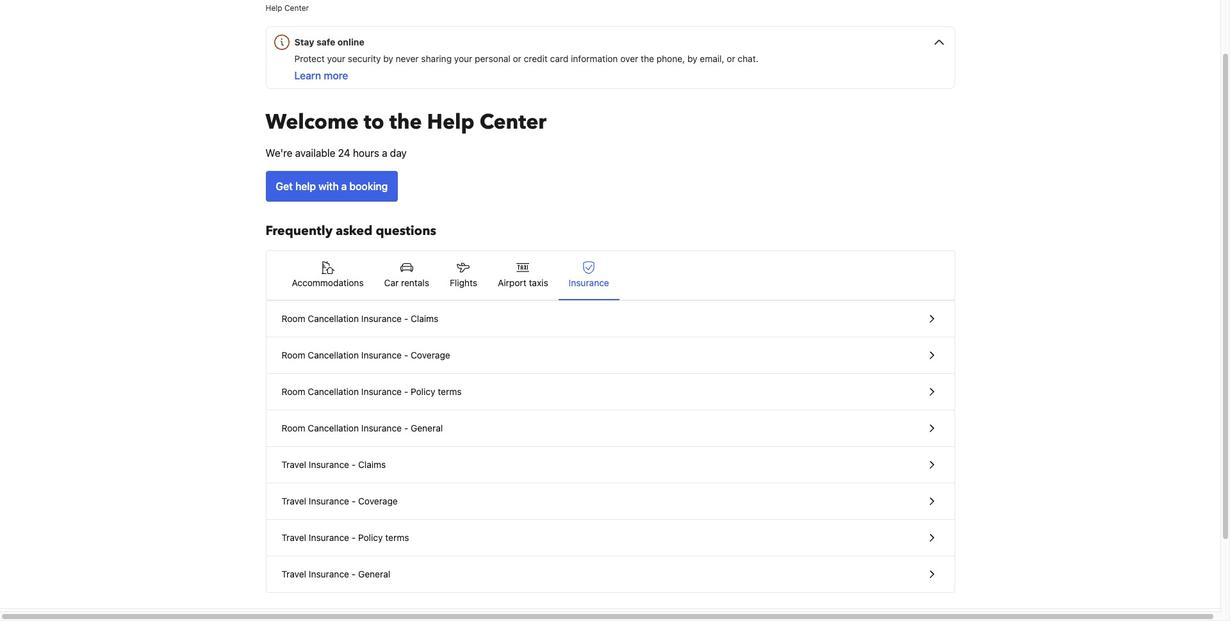 Task type: describe. For each thing, give the bounding box(es) containing it.
insurance inside tab list
[[569, 277, 609, 288]]

- up room cancellation insurance - policy terms
[[404, 350, 408, 361]]

phone,
[[657, 53, 685, 64]]

- down travel insurance - policy terms in the left bottom of the page
[[352, 569, 356, 580]]

travel insurance - policy terms
[[282, 532, 409, 543]]

over
[[620, 53, 638, 64]]

available
[[295, 147, 335, 159]]

frequently asked questions
[[266, 222, 436, 240]]

help
[[295, 181, 316, 192]]

1 horizontal spatial center
[[480, 108, 546, 136]]

2 your from the left
[[454, 53, 472, 64]]

day
[[390, 147, 407, 159]]

protect
[[294, 53, 325, 64]]

- inside button
[[352, 459, 356, 470]]

flights
[[450, 277, 477, 288]]

room cancellation insurance - coverage
[[282, 350, 450, 361]]

1 by from the left
[[383, 53, 393, 64]]

travel alert element
[[266, 26, 955, 89]]

room cancellation insurance - claims button
[[266, 301, 954, 338]]

policy inside button
[[411, 386, 435, 397]]

1 horizontal spatial a
[[382, 147, 387, 159]]

we're available 24 hours a day
[[266, 147, 407, 159]]

travel insurance - coverage
[[282, 496, 398, 507]]

travel insurance - general button
[[266, 557, 954, 593]]

24
[[338, 147, 350, 159]]

chat.
[[738, 53, 758, 64]]

room for room cancellation insurance - coverage
[[282, 350, 305, 361]]

personal
[[475, 53, 510, 64]]

travel for travel insurance - general
[[282, 569, 306, 580]]

travel insurance - coverage button
[[266, 484, 954, 520]]

travel for travel insurance - policy terms
[[282, 532, 306, 543]]

car rentals
[[384, 277, 429, 288]]

travel for travel insurance - claims
[[282, 459, 306, 470]]

stay safe online
[[294, 37, 364, 47]]

frequently
[[266, 222, 333, 240]]

- inside button
[[352, 532, 356, 543]]

email,
[[700, 53, 724, 64]]

security
[[348, 53, 381, 64]]

get
[[276, 181, 293, 192]]

1 or from the left
[[513, 53, 521, 64]]

cancellation for room cancellation insurance - policy terms
[[308, 386, 359, 397]]

insurance inside button
[[309, 459, 349, 470]]

stay
[[294, 37, 314, 47]]

taxis
[[529, 277, 548, 288]]

0 vertical spatial center
[[284, 3, 309, 13]]

learn more link
[[294, 70, 348, 81]]

booking
[[349, 181, 388, 192]]

we're
[[266, 147, 292, 159]]

terms inside "travel insurance - policy terms" button
[[385, 532, 409, 543]]

insurance down travel insurance - claims
[[309, 496, 349, 507]]

with
[[318, 181, 339, 192]]

room cancellation insurance - policy terms button
[[266, 374, 954, 411]]

room cancellation insurance - claims
[[282, 313, 438, 324]]

room for room cancellation insurance - policy terms
[[282, 386, 305, 397]]

terms inside room cancellation insurance - policy terms button
[[438, 386, 462, 397]]

insurance button
[[558, 251, 619, 300]]

0 horizontal spatial general
[[358, 569, 390, 580]]

protect your security by never sharing your personal or credit card information over the phone, by email, or chat. learn more
[[294, 53, 758, 81]]



Task type: vqa. For each thing, say whether or not it's contained in the screenshot.
flight to the right
no



Task type: locate. For each thing, give the bounding box(es) containing it.
tab list containing accommodations
[[266, 251, 954, 301]]

2 cancellation from the top
[[308, 350, 359, 361]]

1 horizontal spatial terms
[[438, 386, 462, 397]]

insurance up travel insurance - coverage
[[309, 459, 349, 470]]

2 or from the left
[[727, 53, 735, 64]]

insurance up travel insurance - general
[[309, 532, 349, 543]]

the right over
[[641, 53, 654, 64]]

travel
[[282, 459, 306, 470], [282, 496, 306, 507], [282, 532, 306, 543], [282, 569, 306, 580]]

0 vertical spatial the
[[641, 53, 654, 64]]

the inside protect your security by never sharing your personal or credit card information over the phone, by email, or chat. learn more
[[641, 53, 654, 64]]

room for room cancellation insurance - claims
[[282, 313, 305, 324]]

1 horizontal spatial help
[[427, 108, 475, 136]]

never
[[396, 53, 419, 64]]

0 vertical spatial help
[[266, 3, 282, 13]]

sharing
[[421, 53, 452, 64]]

welcome to the help center
[[266, 108, 546, 136]]

travel insurance - claims
[[282, 459, 386, 470]]

- down travel insurance - coverage
[[352, 532, 356, 543]]

room cancellation insurance - coverage button
[[266, 338, 954, 374]]

0 horizontal spatial a
[[341, 181, 347, 192]]

room
[[282, 313, 305, 324], [282, 350, 305, 361], [282, 386, 305, 397], [282, 423, 305, 434]]

travel insurance - policy terms button
[[266, 520, 954, 557]]

3 travel from the top
[[282, 532, 306, 543]]

4 travel from the top
[[282, 569, 306, 580]]

travel inside the travel insurance - claims button
[[282, 459, 306, 470]]

cancellation down "accommodations"
[[308, 313, 359, 324]]

get help with a booking button
[[266, 171, 398, 202]]

0 vertical spatial terms
[[438, 386, 462, 397]]

accommodations button
[[282, 251, 374, 300]]

tab list
[[266, 251, 954, 301]]

0 horizontal spatial your
[[327, 53, 345, 64]]

credit
[[524, 53, 548, 64]]

hours
[[353, 147, 379, 159]]

0 vertical spatial claims
[[411, 313, 438, 324]]

card
[[550, 53, 568, 64]]

1 travel from the top
[[282, 459, 306, 470]]

travel down travel insurance - claims
[[282, 496, 306, 507]]

1 vertical spatial terms
[[385, 532, 409, 543]]

general
[[411, 423, 443, 434], [358, 569, 390, 580]]

insurance inside button
[[309, 532, 349, 543]]

car
[[384, 277, 399, 288]]

help center
[[266, 3, 309, 13]]

0 vertical spatial coverage
[[411, 350, 450, 361]]

airport
[[498, 277, 526, 288]]

cancellation for room cancellation insurance - coverage
[[308, 350, 359, 361]]

1 horizontal spatial or
[[727, 53, 735, 64]]

center
[[284, 3, 309, 13], [480, 108, 546, 136]]

a left day
[[382, 147, 387, 159]]

by
[[383, 53, 393, 64], [687, 53, 697, 64]]

room for room cancellation insurance - general
[[282, 423, 305, 434]]

1 horizontal spatial your
[[454, 53, 472, 64]]

center down protect your security by never sharing your personal or credit card information over the phone, by email, or chat. learn more
[[480, 108, 546, 136]]

1 horizontal spatial coverage
[[411, 350, 450, 361]]

1 horizontal spatial claims
[[411, 313, 438, 324]]

flights button
[[440, 251, 488, 300]]

0 horizontal spatial policy
[[358, 532, 383, 543]]

0 horizontal spatial terms
[[385, 532, 409, 543]]

travel inside "travel insurance - policy terms" button
[[282, 532, 306, 543]]

2 travel from the top
[[282, 496, 306, 507]]

or left chat.
[[727, 53, 735, 64]]

safe
[[317, 37, 335, 47]]

3 cancellation from the top
[[308, 386, 359, 397]]

rentals
[[401, 277, 429, 288]]

1 vertical spatial claims
[[358, 459, 386, 470]]

center up stay
[[284, 3, 309, 13]]

airport taxis button
[[488, 251, 558, 300]]

help
[[266, 3, 282, 13], [427, 108, 475, 136]]

2 room from the top
[[282, 350, 305, 361]]

insurance down room cancellation insurance - coverage
[[361, 386, 402, 397]]

airport taxis
[[498, 277, 548, 288]]

claims inside button
[[358, 459, 386, 470]]

policy
[[411, 386, 435, 397], [358, 532, 383, 543]]

- down car rentals at the top of page
[[404, 313, 408, 324]]

0 horizontal spatial center
[[284, 3, 309, 13]]

0 vertical spatial policy
[[411, 386, 435, 397]]

welcome
[[266, 108, 359, 136]]

or
[[513, 53, 521, 64], [727, 53, 735, 64]]

your up more
[[327, 53, 345, 64]]

insurance up room cancellation insurance - policy terms
[[361, 350, 402, 361]]

4 cancellation from the top
[[308, 423, 359, 434]]

0 horizontal spatial help
[[266, 3, 282, 13]]

by left email,
[[687, 53, 697, 64]]

1 horizontal spatial the
[[641, 53, 654, 64]]

your right the sharing
[[454, 53, 472, 64]]

learn
[[294, 70, 321, 81]]

get help with a booking
[[276, 181, 388, 192]]

cancellation up room cancellation insurance - general
[[308, 386, 359, 397]]

travel down travel insurance - policy terms in the left bottom of the page
[[282, 569, 306, 580]]

insurance up room cancellation insurance - claims button
[[569, 277, 609, 288]]

room cancellation insurance - general button
[[266, 411, 954, 447]]

1 vertical spatial a
[[341, 181, 347, 192]]

- up travel insurance - policy terms in the left bottom of the page
[[352, 496, 356, 507]]

claims
[[411, 313, 438, 324], [358, 459, 386, 470]]

- down room cancellation insurance - coverage
[[404, 386, 408, 397]]

stay safe online button
[[271, 27, 954, 53]]

1 your from the left
[[327, 53, 345, 64]]

asked
[[336, 222, 373, 240]]

1 cancellation from the top
[[308, 313, 359, 324]]

coverage
[[411, 350, 450, 361], [358, 496, 398, 507]]

cancellation inside 'button'
[[308, 423, 359, 434]]

0 horizontal spatial or
[[513, 53, 521, 64]]

4 room from the top
[[282, 423, 305, 434]]

travel up travel insurance - general
[[282, 532, 306, 543]]

1 vertical spatial policy
[[358, 532, 383, 543]]

0 horizontal spatial coverage
[[358, 496, 398, 507]]

insurance down car
[[361, 313, 402, 324]]

or left credit
[[513, 53, 521, 64]]

0 vertical spatial a
[[382, 147, 387, 159]]

your
[[327, 53, 345, 64], [454, 53, 472, 64]]

terms
[[438, 386, 462, 397], [385, 532, 409, 543]]

1 horizontal spatial general
[[411, 423, 443, 434]]

travel insurance - general
[[282, 569, 390, 580]]

information
[[571, 53, 618, 64]]

1 vertical spatial center
[[480, 108, 546, 136]]

1 room from the top
[[282, 313, 305, 324]]

by left never
[[383, 53, 393, 64]]

-
[[404, 313, 408, 324], [404, 350, 408, 361], [404, 386, 408, 397], [404, 423, 408, 434], [352, 459, 356, 470], [352, 496, 356, 507], [352, 532, 356, 543], [352, 569, 356, 580]]

travel for travel insurance - coverage
[[282, 496, 306, 507]]

a
[[382, 147, 387, 159], [341, 181, 347, 192]]

insurance down room cancellation insurance - policy terms
[[361, 423, 402, 434]]

1 horizontal spatial by
[[687, 53, 697, 64]]

claims down rentals
[[411, 313, 438, 324]]

claims inside button
[[411, 313, 438, 324]]

more
[[324, 70, 348, 81]]

cancellation up travel insurance - claims
[[308, 423, 359, 434]]

3 room from the top
[[282, 386, 305, 397]]

- down room cancellation insurance - general
[[352, 459, 356, 470]]

travel insurance - claims button
[[266, 447, 954, 484]]

online
[[338, 37, 364, 47]]

policy inside button
[[358, 532, 383, 543]]

cancellation for room cancellation insurance - claims
[[308, 313, 359, 324]]

1 vertical spatial help
[[427, 108, 475, 136]]

the up day
[[389, 108, 422, 136]]

accommodations
[[292, 277, 364, 288]]

0 horizontal spatial claims
[[358, 459, 386, 470]]

room inside 'button'
[[282, 423, 305, 434]]

0 vertical spatial general
[[411, 423, 443, 434]]

1 vertical spatial coverage
[[358, 496, 398, 507]]

insurance down travel insurance - policy terms in the left bottom of the page
[[309, 569, 349, 580]]

car rentals button
[[374, 251, 440, 300]]

0 horizontal spatial by
[[383, 53, 393, 64]]

1 vertical spatial the
[[389, 108, 422, 136]]

room cancellation insurance - policy terms
[[282, 386, 462, 397]]

room cancellation insurance - general
[[282, 423, 443, 434]]

a inside button
[[341, 181, 347, 192]]

a right with
[[341, 181, 347, 192]]

1 vertical spatial general
[[358, 569, 390, 580]]

1 horizontal spatial policy
[[411, 386, 435, 397]]

claims down room cancellation insurance - general
[[358, 459, 386, 470]]

travel up travel insurance - coverage
[[282, 459, 306, 470]]

the
[[641, 53, 654, 64], [389, 108, 422, 136]]

2 by from the left
[[687, 53, 697, 64]]

to
[[364, 108, 384, 136]]

cancellation for room cancellation insurance - general
[[308, 423, 359, 434]]

- down room cancellation insurance - policy terms
[[404, 423, 408, 434]]

insurance
[[569, 277, 609, 288], [361, 313, 402, 324], [361, 350, 402, 361], [361, 386, 402, 397], [361, 423, 402, 434], [309, 459, 349, 470], [309, 496, 349, 507], [309, 532, 349, 543], [309, 569, 349, 580]]

cancellation
[[308, 313, 359, 324], [308, 350, 359, 361], [308, 386, 359, 397], [308, 423, 359, 434]]

questions
[[376, 222, 436, 240]]

cancellation down room cancellation insurance - claims
[[308, 350, 359, 361]]

0 horizontal spatial the
[[389, 108, 422, 136]]

travel inside travel insurance - coverage button
[[282, 496, 306, 507]]

travel inside travel insurance - general 'button'
[[282, 569, 306, 580]]



